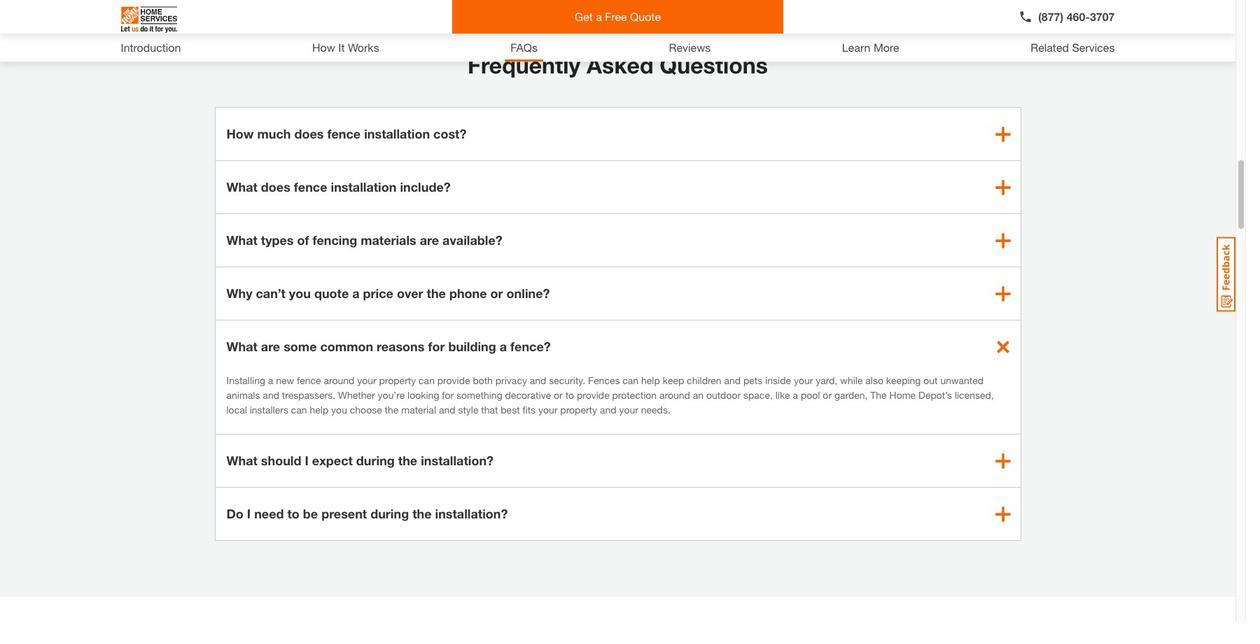 Task type: describe. For each thing, give the bounding box(es) containing it.
building
[[449, 339, 496, 354]]

a left new
[[268, 375, 273, 387]]

related services
[[1031, 41, 1115, 54]]

what should i expect during the installation?
[[227, 453, 494, 469]]

0 horizontal spatial to
[[288, 506, 300, 522]]

what for what types of fencing materials are available?
[[227, 233, 258, 248]]

also
[[866, 375, 884, 387]]

style
[[458, 404, 479, 416]]

yard,
[[816, 375, 838, 387]]

your right fits
[[539, 404, 558, 416]]

an
[[693, 389, 704, 401]]

a left price
[[352, 286, 360, 301]]

learn more
[[843, 41, 900, 54]]

include?
[[400, 179, 451, 195]]

the
[[871, 389, 887, 401]]

that
[[481, 404, 498, 416]]

something
[[457, 389, 503, 401]]

1 vertical spatial i
[[247, 506, 251, 522]]

0 vertical spatial around
[[324, 375, 355, 387]]

local
[[227, 404, 247, 416]]

needs.
[[641, 404, 671, 416]]

1 horizontal spatial can
[[419, 375, 435, 387]]

why can't you quote a price over the phone or online?
[[227, 286, 550, 301]]

what are some common reasons for building a fence?
[[227, 339, 551, 354]]

2 horizontal spatial can
[[623, 375, 639, 387]]

why
[[227, 286, 253, 301]]

like
[[776, 389, 791, 401]]

unwanted
[[941, 375, 984, 387]]

security.
[[549, 375, 586, 387]]

material
[[401, 404, 436, 416]]

introduction
[[121, 41, 181, 54]]

choose
[[350, 404, 382, 416]]

need
[[254, 506, 284, 522]]

fences
[[588, 375, 620, 387]]

pool
[[801, 389, 821, 401]]

your up whether
[[357, 375, 377, 387]]

fencing
[[313, 233, 357, 248]]

a inside button
[[596, 10, 602, 23]]

1 vertical spatial provide
[[577, 389, 610, 401]]

faqs
[[511, 41, 538, 54]]

reasons
[[377, 339, 425, 354]]

and up outdoor
[[725, 375, 741, 387]]

how much does fence installation cost?
[[227, 126, 467, 141]]

and up decorative at left bottom
[[530, 375, 547, 387]]

types
[[261, 233, 294, 248]]

0 vertical spatial does
[[295, 126, 324, 141]]

2 horizontal spatial or
[[823, 389, 832, 401]]

be
[[303, 506, 318, 522]]

get a free quote
[[575, 10, 661, 23]]

depot's
[[919, 389, 953, 401]]

0 horizontal spatial can
[[291, 404, 307, 416]]

space,
[[744, 389, 773, 401]]

children
[[687, 375, 722, 387]]

and up installers
[[263, 389, 279, 401]]

a left fence?
[[500, 339, 507, 354]]

(877) 460-3707 link
[[1019, 8, 1115, 25]]

1 vertical spatial fence
[[294, 179, 327, 195]]

much
[[257, 126, 291, 141]]

installing a new fence around your property can provide both privacy and security. fences can help keep children and pets inside your yard, while also keeping out unwanted animals and trespassers. whether you're looking for something decorative or to provide protection around an outdoor space, like a pool or garden, the home depot's licensed, local installers can help you choose the material and style that best fits your property and your needs.
[[227, 375, 994, 416]]

do i need to be present during the installation?
[[227, 506, 508, 522]]

what for what should i expect during the installation?
[[227, 453, 258, 469]]

online?
[[507, 286, 550, 301]]

frequently
[[468, 52, 581, 78]]

home
[[890, 389, 916, 401]]

of
[[297, 233, 309, 248]]

you inside installing a new fence around your property can provide both privacy and security. fences can help keep children and pets inside your yard, while also keeping out unwanted animals and trespassers. whether you're looking for something decorative or to provide protection around an outdoor space, like a pool or garden, the home depot's licensed, local installers can help you choose the material and style that best fits your property and your needs.
[[331, 404, 347, 416]]

what does fence installation include?
[[227, 179, 451, 195]]

keeping
[[887, 375, 921, 387]]

common
[[320, 339, 373, 354]]

best
[[501, 404, 520, 416]]

your up pool
[[794, 375, 813, 387]]

how for how much does fence installation cost?
[[227, 126, 254, 141]]

materials
[[361, 233, 417, 248]]

how it works
[[312, 41, 379, 54]]

while
[[841, 375, 863, 387]]

do
[[227, 506, 244, 522]]

some
[[284, 339, 317, 354]]

out
[[924, 375, 938, 387]]

it
[[338, 41, 345, 54]]

0 horizontal spatial or
[[491, 286, 503, 301]]

for inside installing a new fence around your property can provide both privacy and security. fences can help keep children and pets inside your yard, while also keeping out unwanted animals and trespassers. whether you're looking for something decorative or to provide protection around an outdoor space, like a pool or garden, the home depot's licensed, local installers can help you choose the material and style that best fits your property and your needs.
[[442, 389, 454, 401]]

free
[[605, 10, 627, 23]]

protection
[[613, 389, 657, 401]]

trespassers.
[[282, 389, 336, 401]]

asked
[[587, 52, 654, 78]]

feedback link image
[[1217, 237, 1236, 312]]

get
[[575, 10, 593, 23]]

should
[[261, 453, 302, 469]]

0 vertical spatial property
[[379, 375, 416, 387]]

1 horizontal spatial i
[[305, 453, 309, 469]]

more
[[874, 41, 900, 54]]



Task type: vqa. For each thing, say whether or not it's contained in the screenshot.
853
no



Task type: locate. For each thing, give the bounding box(es) containing it.
does
[[295, 126, 324, 141], [261, 179, 291, 195]]

i right should
[[305, 453, 309, 469]]

to down security.
[[566, 389, 574, 401]]

what
[[227, 179, 258, 195], [227, 233, 258, 248], [227, 339, 258, 354], [227, 453, 258, 469]]

the inside installing a new fence around your property can provide both privacy and security. fences can help keep children and pets inside your yard, while also keeping out unwanted animals and trespassers. whether you're looking for something decorative or to provide protection around an outdoor space, like a pool or garden, the home depot's licensed, local installers can help you choose the material and style that best fits your property and your needs.
[[385, 404, 399, 416]]

1 horizontal spatial how
[[312, 41, 335, 54]]

installers
[[250, 404, 289, 416]]

during right "present"
[[371, 506, 409, 522]]

decorative
[[505, 389, 551, 401]]

0 vertical spatial installation?
[[421, 453, 494, 469]]

quote
[[630, 10, 661, 23]]

inside
[[766, 375, 791, 387]]

your down protection
[[619, 404, 639, 416]]

fits
[[523, 404, 536, 416]]

or down security.
[[554, 389, 563, 401]]

1 vertical spatial for
[[442, 389, 454, 401]]

1 vertical spatial during
[[371, 506, 409, 522]]

animals
[[227, 389, 260, 401]]

1 horizontal spatial to
[[566, 389, 574, 401]]

or down yard,
[[823, 389, 832, 401]]

provide left both
[[438, 375, 470, 387]]

0 vertical spatial help
[[642, 375, 660, 387]]

0 vertical spatial you
[[289, 286, 311, 301]]

are left some
[[261, 339, 280, 354]]

fence up trespassers. on the left bottom
[[297, 375, 321, 387]]

what types of fencing materials are available?
[[227, 233, 503, 248]]

1 vertical spatial around
[[660, 389, 690, 401]]

2 what from the top
[[227, 233, 258, 248]]

available?
[[443, 233, 503, 248]]

present
[[322, 506, 367, 522]]

outdoor
[[707, 389, 741, 401]]

2 vertical spatial fence
[[297, 375, 321, 387]]

how
[[312, 41, 335, 54], [227, 126, 254, 141]]

fence up what does fence installation include?
[[327, 126, 361, 141]]

0 horizontal spatial provide
[[438, 375, 470, 387]]

installing
[[227, 375, 265, 387]]

1 vertical spatial installation
[[331, 179, 397, 195]]

what for what are some common reasons for building a fence?
[[227, 339, 258, 354]]

your
[[357, 375, 377, 387], [794, 375, 813, 387], [539, 404, 558, 416], [619, 404, 639, 416]]

installation?
[[421, 453, 494, 469], [435, 506, 508, 522]]

0 horizontal spatial i
[[247, 506, 251, 522]]

help up protection
[[642, 375, 660, 387]]

how left it
[[312, 41, 335, 54]]

quote
[[314, 286, 349, 301]]

you're
[[378, 389, 405, 401]]

provide
[[438, 375, 470, 387], [577, 389, 610, 401]]

0 horizontal spatial around
[[324, 375, 355, 387]]

during right expect
[[356, 453, 395, 469]]

fence for installation
[[327, 126, 361, 141]]

around down keep
[[660, 389, 690, 401]]

(877)
[[1039, 10, 1064, 23]]

0 vertical spatial provide
[[438, 375, 470, 387]]

a right get
[[596, 10, 602, 23]]

0 vertical spatial i
[[305, 453, 309, 469]]

0 horizontal spatial does
[[261, 179, 291, 195]]

or
[[491, 286, 503, 301], [554, 389, 563, 401], [823, 389, 832, 401]]

i
[[305, 453, 309, 469], [247, 506, 251, 522]]

looking
[[408, 389, 439, 401]]

0 horizontal spatial property
[[379, 375, 416, 387]]

expect
[[312, 453, 353, 469]]

can up protection
[[623, 375, 639, 387]]

or right phone
[[491, 286, 503, 301]]

frequently asked questions
[[468, 52, 768, 78]]

0 horizontal spatial are
[[261, 339, 280, 354]]

can up looking
[[419, 375, 435, 387]]

to
[[566, 389, 574, 401], [288, 506, 300, 522]]

1 vertical spatial to
[[288, 506, 300, 522]]

what up installing in the bottom of the page
[[227, 339, 258, 354]]

keep
[[663, 375, 684, 387]]

installation
[[364, 126, 430, 141], [331, 179, 397, 195]]

to inside installing a new fence around your property can provide both privacy and security. fences can help keep children and pets inside your yard, while also keeping out unwanted animals and trespassers. whether you're looking for something decorative or to provide protection around an outdoor space, like a pool or garden, the home depot's licensed, local installers can help you choose the material and style that best fits your property and your needs.
[[566, 389, 574, 401]]

and
[[530, 375, 547, 387], [725, 375, 741, 387], [263, 389, 279, 401], [439, 404, 456, 416], [600, 404, 617, 416]]

are right materials
[[420, 233, 439, 248]]

around up whether
[[324, 375, 355, 387]]

provide down "fences"
[[577, 389, 610, 401]]

i right do
[[247, 506, 251, 522]]

whether
[[338, 389, 375, 401]]

3707
[[1090, 10, 1115, 23]]

new
[[276, 375, 294, 387]]

4 what from the top
[[227, 453, 258, 469]]

1 horizontal spatial are
[[420, 233, 439, 248]]

0 vertical spatial installation
[[364, 126, 430, 141]]

what left should
[[227, 453, 258, 469]]

1 vertical spatial installation?
[[435, 506, 508, 522]]

reviews
[[669, 41, 711, 54]]

services
[[1073, 41, 1115, 54]]

during
[[356, 453, 395, 469], [371, 506, 409, 522]]

how for how it works
[[312, 41, 335, 54]]

to left the be
[[288, 506, 300, 522]]

0 vertical spatial how
[[312, 41, 335, 54]]

0 vertical spatial during
[[356, 453, 395, 469]]

what for what does fence installation include?
[[227, 179, 258, 195]]

for right looking
[[442, 389, 454, 401]]

1 what from the top
[[227, 179, 258, 195]]

learn
[[843, 41, 871, 54]]

works
[[348, 41, 379, 54]]

can't
[[256, 286, 286, 301]]

1 horizontal spatial property
[[561, 404, 597, 416]]

1 horizontal spatial help
[[642, 375, 660, 387]]

price
[[363, 286, 394, 301]]

0 horizontal spatial help
[[310, 404, 329, 416]]

licensed,
[[955, 389, 994, 401]]

can down trespassers. on the left bottom
[[291, 404, 307, 416]]

pets
[[744, 375, 763, 387]]

garden,
[[835, 389, 868, 401]]

phone
[[450, 286, 487, 301]]

property up you're
[[379, 375, 416, 387]]

questions
[[660, 52, 768, 78]]

do it for you logo image
[[121, 1, 177, 39]]

fence
[[327, 126, 361, 141], [294, 179, 327, 195], [297, 375, 321, 387]]

privacy
[[496, 375, 527, 387]]

1 horizontal spatial or
[[554, 389, 563, 401]]

1 vertical spatial how
[[227, 126, 254, 141]]

a right like
[[793, 389, 799, 401]]

1 vertical spatial you
[[331, 404, 347, 416]]

help
[[642, 375, 660, 387], [310, 404, 329, 416]]

1 vertical spatial does
[[261, 179, 291, 195]]

1 vertical spatial help
[[310, 404, 329, 416]]

over
[[397, 286, 423, 301]]

1 horizontal spatial does
[[295, 126, 324, 141]]

you down whether
[[331, 404, 347, 416]]

installation up what types of fencing materials are available?
[[331, 179, 397, 195]]

(877) 460-3707
[[1039, 10, 1115, 23]]

460-
[[1067, 10, 1090, 23]]

does right much
[[295, 126, 324, 141]]

3 what from the top
[[227, 339, 258, 354]]

cost?
[[434, 126, 467, 141]]

for left the 'building'
[[428, 339, 445, 354]]

fence for around
[[297, 375, 321, 387]]

installation left cost?
[[364, 126, 430, 141]]

both
[[473, 375, 493, 387]]

are
[[420, 233, 439, 248], [261, 339, 280, 354]]

how left much
[[227, 126, 254, 141]]

related
[[1031, 41, 1070, 54]]

0 vertical spatial are
[[420, 233, 439, 248]]

get a free quote button
[[452, 0, 784, 34]]

0 vertical spatial for
[[428, 339, 445, 354]]

what down much
[[227, 179, 258, 195]]

1 vertical spatial are
[[261, 339, 280, 354]]

you right "can't"
[[289, 286, 311, 301]]

0 vertical spatial fence
[[327, 126, 361, 141]]

0 vertical spatial to
[[566, 389, 574, 401]]

help down trespassers. on the left bottom
[[310, 404, 329, 416]]

can
[[419, 375, 435, 387], [623, 375, 639, 387], [291, 404, 307, 416]]

does up types
[[261, 179, 291, 195]]

1 vertical spatial property
[[561, 404, 597, 416]]

1 horizontal spatial you
[[331, 404, 347, 416]]

1 horizontal spatial around
[[660, 389, 690, 401]]

and down "fences"
[[600, 404, 617, 416]]

for
[[428, 339, 445, 354], [442, 389, 454, 401]]

0 horizontal spatial you
[[289, 286, 311, 301]]

0 horizontal spatial how
[[227, 126, 254, 141]]

a
[[596, 10, 602, 23], [352, 286, 360, 301], [500, 339, 507, 354], [268, 375, 273, 387], [793, 389, 799, 401]]

what left types
[[227, 233, 258, 248]]

property down security.
[[561, 404, 597, 416]]

1 horizontal spatial provide
[[577, 389, 610, 401]]

fence?
[[511, 339, 551, 354]]

fence inside installing a new fence around your property can provide both privacy and security. fences can help keep children and pets inside your yard, while also keeping out unwanted animals and trespassers. whether you're looking for something decorative or to provide protection around an outdoor space, like a pool or garden, the home depot's licensed, local installers can help you choose the material and style that best fits your property and your needs.
[[297, 375, 321, 387]]

fence up of
[[294, 179, 327, 195]]

and left style
[[439, 404, 456, 416]]



